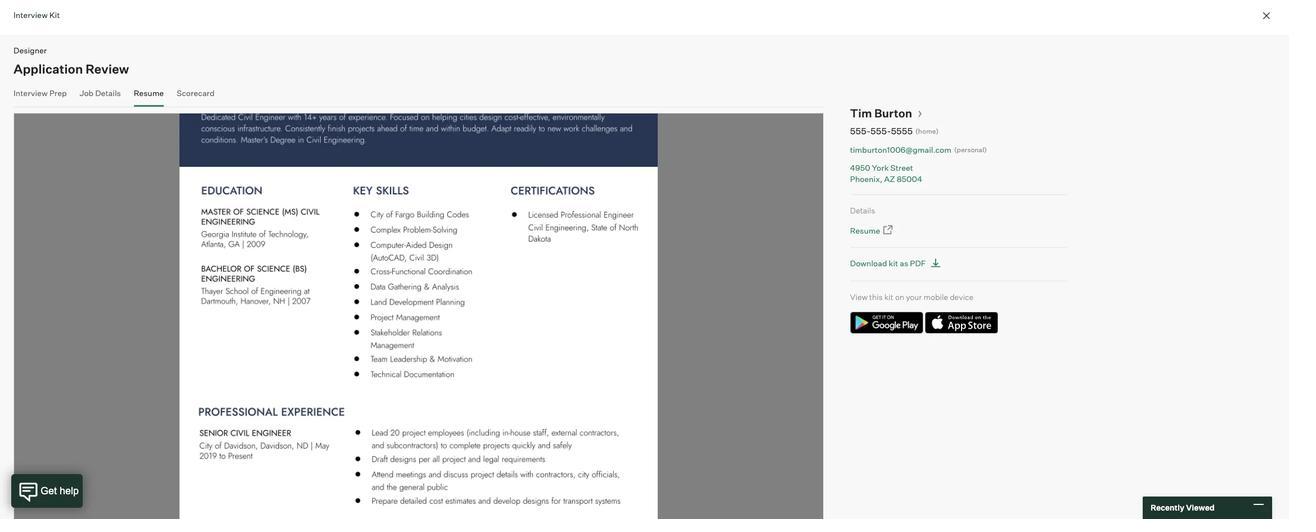 Task type: vqa. For each thing, say whether or not it's contained in the screenshot.
'5555'
yes



Task type: locate. For each thing, give the bounding box(es) containing it.
timburton1006@gmail.com
[[850, 145, 952, 154]]

resume link
[[134, 88, 164, 104], [850, 225, 894, 237]]

burton
[[874, 106, 912, 120]]

york
[[872, 163, 889, 173]]

(personal)
[[954, 145, 987, 154]]

1 horizontal spatial resume
[[850, 226, 880, 236]]

1 555- from the left
[[850, 125, 871, 137]]

kit
[[889, 259, 898, 268], [885, 292, 894, 302]]

job details link
[[80, 88, 121, 104]]

0 vertical spatial details
[[95, 88, 121, 98]]

resume left "scorecard" at top
[[134, 88, 164, 98]]

download
[[850, 259, 887, 268]]

on
[[895, 292, 904, 302]]

interview left the "kit"
[[14, 10, 48, 20]]

2 interview from the top
[[14, 88, 48, 98]]

interview kit
[[14, 10, 60, 20]]

0 vertical spatial resume link
[[134, 88, 164, 104]]

application
[[14, 61, 83, 76]]

1 vertical spatial interview
[[14, 88, 48, 98]]

555- down tim
[[850, 125, 871, 137]]

resume up download
[[850, 226, 880, 236]]

details right job
[[95, 88, 121, 98]]

device
[[950, 292, 974, 302]]

pdf
[[910, 259, 926, 268]]

phoenix,
[[850, 174, 883, 184]]

recently viewed
[[1151, 504, 1215, 513]]

street
[[891, 163, 913, 173]]

0 horizontal spatial resume
[[134, 88, 164, 98]]

interview for interview prep
[[14, 88, 48, 98]]

1 interview from the top
[[14, 10, 48, 20]]

view
[[850, 292, 868, 302]]

details
[[95, 88, 121, 98], [850, 206, 875, 216]]

2 555- from the left
[[871, 125, 891, 137]]

interview
[[14, 10, 48, 20], [14, 88, 48, 98]]

prep
[[49, 88, 67, 98]]

details down phoenix, on the right
[[850, 206, 875, 216]]

0 horizontal spatial resume link
[[134, 88, 164, 104]]

0 vertical spatial interview
[[14, 10, 48, 20]]

as
[[900, 259, 908, 268]]

kit left as at the right
[[889, 259, 898, 268]]

5555
[[891, 125, 913, 137]]

tim
[[850, 106, 872, 120]]

interview left prep
[[14, 88, 48, 98]]

1 vertical spatial details
[[850, 206, 875, 216]]

555- down tim burton link
[[871, 125, 891, 137]]

kit left on
[[885, 292, 894, 302]]

recently
[[1151, 504, 1185, 513]]

555-
[[850, 125, 871, 137], [871, 125, 891, 137]]

resume
[[134, 88, 164, 98], [850, 226, 880, 236]]

0 vertical spatial kit
[[889, 259, 898, 268]]

resume link up download
[[850, 225, 894, 237]]

resume link left scorecard link
[[134, 88, 164, 104]]

0 vertical spatial resume
[[134, 88, 164, 98]]

1 horizontal spatial resume link
[[850, 225, 894, 237]]

interview prep
[[14, 88, 67, 98]]



Task type: describe. For each thing, give the bounding box(es) containing it.
tim burton 555-555-5555 (home)
[[850, 106, 939, 137]]

download kit as pdf link
[[850, 256, 945, 271]]

job details
[[80, 88, 121, 98]]

interview for interview kit
[[14, 10, 48, 20]]

close image
[[1260, 9, 1273, 23]]

timburton1006@gmail.com link
[[850, 144, 952, 155]]

your
[[906, 292, 922, 302]]

review
[[86, 61, 129, 76]]

this
[[869, 292, 883, 302]]

85004
[[897, 174, 922, 184]]

1 vertical spatial kit
[[885, 292, 894, 302]]

job
[[80, 88, 93, 98]]

4950
[[850, 163, 870, 173]]

1 vertical spatial resume
[[850, 226, 880, 236]]

view this kit on your mobile device
[[850, 292, 974, 302]]

4950 york street phoenix, az 85004
[[850, 163, 922, 184]]

kit
[[49, 10, 60, 20]]

(home)
[[916, 127, 939, 136]]

mobile
[[924, 292, 948, 302]]

download kit as pdf
[[850, 259, 926, 268]]

1 horizontal spatial details
[[850, 206, 875, 216]]

az
[[884, 174, 895, 184]]

0 horizontal spatial details
[[95, 88, 121, 98]]

1 vertical spatial resume link
[[850, 225, 894, 237]]

tim burton link
[[850, 106, 923, 120]]

scorecard link
[[177, 88, 215, 104]]

designer
[[14, 46, 47, 55]]

interview prep link
[[14, 88, 67, 104]]

timburton1006@gmail.com (personal)
[[850, 145, 987, 154]]

scorecard
[[177, 88, 215, 98]]

application review
[[14, 61, 129, 76]]

viewed
[[1186, 504, 1215, 513]]



